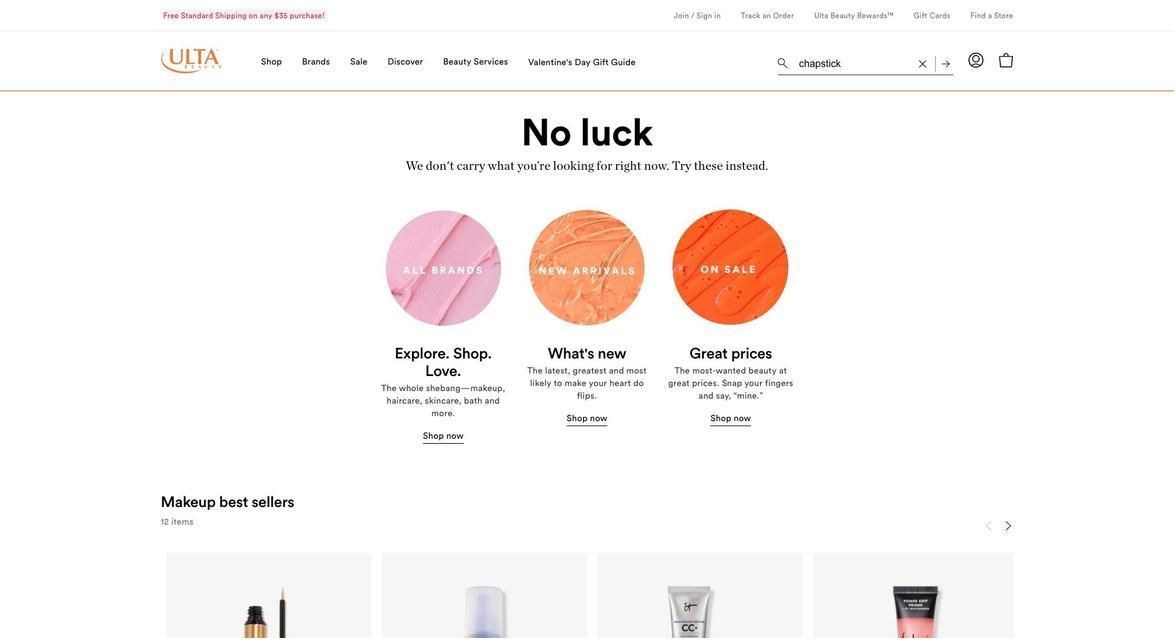 Task type: locate. For each thing, give the bounding box(es) containing it.
urban decay cosmetics all nighter waterproof makeup setting spray image
[[402, 578, 567, 638]]

next slide image
[[1003, 521, 1014, 531]]

previous slide image
[[983, 521, 993, 531]]

None search field
[[778, 48, 953, 78]]

%1 product carousel region
[[161, 517, 1019, 638]]

log in to your ulta account image
[[968, 52, 983, 67]]

Search products and more search field
[[798, 50, 911, 72]]



Task type: vqa. For each thing, say whether or not it's contained in the screenshot.
Search products and more search field on the right
yes



Task type: describe. For each thing, give the bounding box(es) containing it.
e.l.f. cosmetics power grip primer + 4% niacinamide image
[[833, 578, 998, 638]]

0 items in bag image
[[998, 53, 1014, 68]]

clear search image
[[919, 60, 926, 67]]

it cosmetics cc+ cream with spf 50+ image
[[618, 578, 782, 638]]

submit image
[[942, 60, 950, 67]]

grande cosmetics grandelash-md lash enhancing serum image
[[186, 578, 351, 638]]



